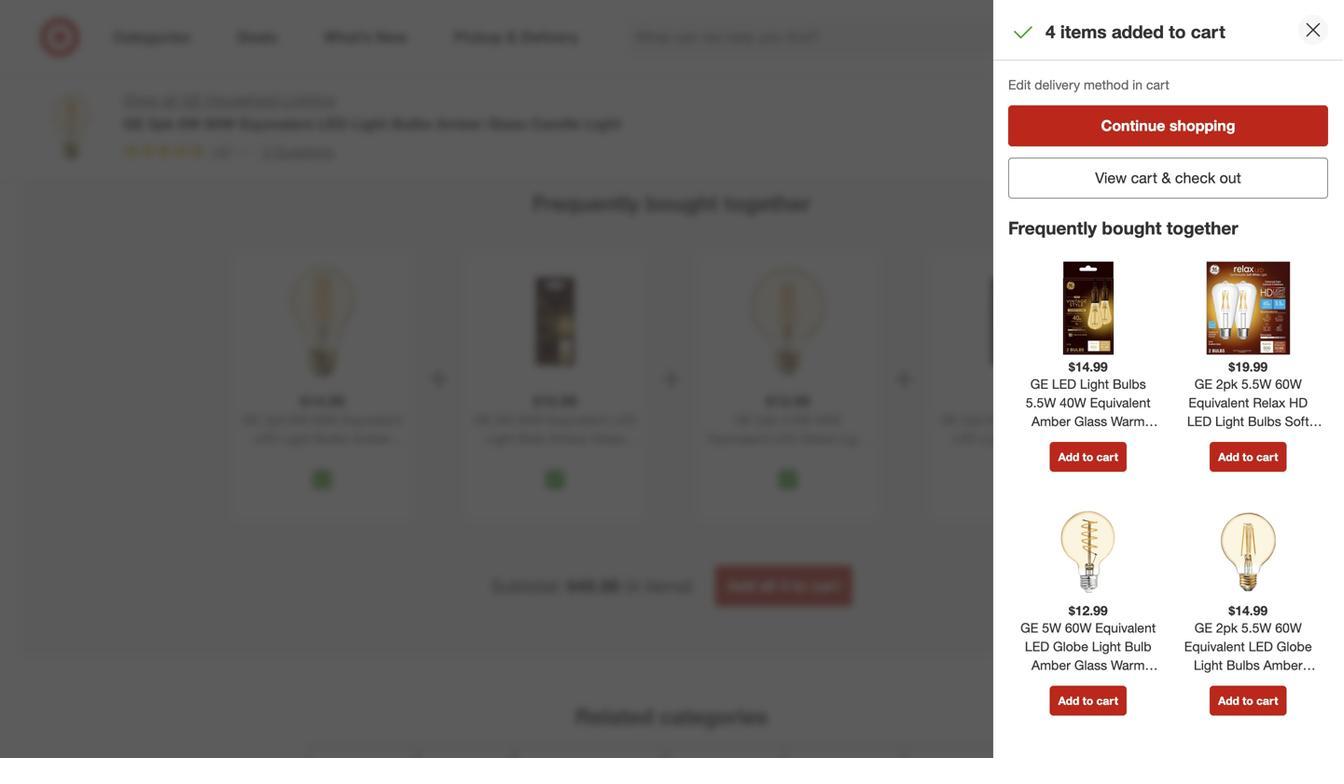 Task type: describe. For each thing, give the bounding box(es) containing it.
$14.99 for $14.99 ge 2pk 6w 60w equivalent led light bulbs amber glass candle light
[[300, 392, 345, 410]]

ge 2pk 5.5w 60w equivalent led globe light bulbs amber glass warm candle light image
[[1202, 506, 1295, 599]]

$9.99 ge 2pk 6w 60w equivalent led light bulbs amber glass warm candle light
[[940, 392, 1101, 465]]

bulb inside $10.99 ge 5w 60w equivalent led light bulb amber glass warm candle light medium base
[[519, 430, 545, 447]]

warm inside $14.99 ge 2pk 5.5w 60w equivalent led globe light bulbs amber glass warm candle light
[[1227, 676, 1261, 692]]

$13.99
[[766, 392, 810, 410]]

60w inside $19.99 ge 2pk 5.5w 60w equivalent relax hd led light bulbs soft white
[[1275, 376, 1302, 392]]

ge 5w 60w equivalent led light bulb amber glass warm candle light medium base link
[[470, 411, 641, 484]]

bought for add to cart
[[1102, 217, 1162, 239]]

ge 2pk 5.5w 60w equivalent relax hd led light bulbs soft white image
[[1202, 262, 1295, 355]]

globe for $14.99
[[1277, 639, 1312, 655]]

&
[[1162, 169, 1171, 187]]

ge 2pk 6w 60w equivalent led light bulbs amber glass warm candle light image
[[957, 258, 1084, 385]]

edit
[[1008, 76, 1031, 93]]

ge for $14.99 ge 2pk 6w 60w equivalent led light bulbs amber glass candle light
[[242, 412, 260, 428]]

$13.99 ge 2pk 4.5w 40w equivalent led globe light bulbs amber glass warm candle light
[[708, 392, 868, 484]]

0 vertical spatial 4
[[1046, 21, 1056, 42]]

shop all ge household lighting ge 2pk 6w 60w equivalent led light bulbs amber glass candle light
[[123, 91, 621, 133]]

warm inside $9.99 ge 2pk 6w 60w equivalent led light bulbs amber glass warm candle light
[[983, 449, 1017, 465]]

purchased
[[1084, 132, 1137, 146]]

hd
[[1289, 395, 1308, 411]]

when
[[1051, 132, 1080, 146]]

categories
[[660, 704, 768, 730]]

continue shopping button
[[1008, 105, 1328, 146]]

bulbs inside shop all ge household lighting ge 2pk 6w 60w equivalent led light bulbs amber glass candle light
[[392, 115, 432, 133]]

continue
[[1101, 117, 1165, 135]]

$19.99 ge 2pk 5.5w 60w equivalent relax hd led light bulbs soft white
[[1187, 359, 1309, 448]]

dialog containing 4 items added to cart
[[993, 0, 1343, 758]]

ge for $13.99 ge 2pk 4.5w 40w equivalent led globe light bulbs amber glass warm candle light
[[734, 412, 752, 428]]

glass inside $12.99 ge 5w 60w equivalent led globe light bulb amber glass warm candle light medium base
[[1074, 657, 1107, 674]]

6w inside shop all ge household lighting ge 2pk 6w 60w equivalent led light bulbs amber glass candle light
[[178, 115, 201, 133]]

warm inside $10.99 ge 5w 60w equivalent led light bulb amber glass warm candle light medium base
[[474, 449, 508, 465]]

$14.99 ge led light bulbs 5.5w 40w equivalent amber glass warm candle light
[[1026, 359, 1151, 448]]

$14.99 ge 2pk 6w 60w equivalent led light bulbs amber glass candle light
[[242, 392, 403, 465]]

4 inside button
[[780, 577, 789, 595]]

image of ge 2pk 6w 60w equivalent led light bulbs amber glass candle light image
[[34, 90, 108, 164]]

amber inside $13.99 ge 2pk 4.5w 40w equivalent led globe light bulbs amber glass warm candle light
[[750, 449, 789, 465]]

ge 2pk 4.5w 40w equivalent led globe light bulbs amber glass warm candle light link
[[702, 411, 874, 484]]

amber inside $12.99 ge 5w 60w equivalent led globe light bulb amber glass warm candle light medium base
[[1032, 657, 1071, 674]]

items
[[1060, 21, 1107, 42]]

lighting
[[282, 91, 336, 109]]

5.5w for $19.99 ge 2pk 5.5w 60w equivalent relax hd led light bulbs soft white
[[1241, 376, 1272, 392]]

5w for $12.99
[[1042, 620, 1061, 636]]

search button
[[1075, 17, 1120, 62]]

40w inside $13.99 ge 2pk 4.5w 40w equivalent led globe light bulbs amber glass warm candle light
[[815, 412, 842, 428]]

edit delivery method in cart
[[1008, 76, 1169, 93]]

added
[[1112, 21, 1164, 42]]

warm inside $13.99 ge 2pk 4.5w 40w equivalent led globe light bulbs amber glass warm candle light
[[829, 449, 863, 465]]

household
[[206, 91, 278, 109]]

equivalent inside $9.99 ge 2pk 6w 60w equivalent led light bulbs amber glass warm candle light
[[1040, 412, 1101, 428]]

ge 5w 60w equivalent led globe light bulb amber glass warm candle light medium base image
[[1042, 506, 1135, 599]]

60w inside $14.99 ge 2pk 5.5w 60w equivalent led globe light bulbs amber glass warm candle light
[[1275, 620, 1302, 636]]

60w inside $10.99 ge 5w 60w equivalent led light bulb amber glass warm candle light medium base
[[518, 412, 545, 428]]

40w inside $14.99 ge led light bulbs 5.5w 40w equivalent amber glass warm candle light
[[1060, 395, 1086, 411]]

6w for $14.99
[[289, 412, 308, 428]]

$12.99
[[1069, 603, 1108, 619]]

globe inside $12.99 ge 5w 60w equivalent led globe light bulb amber glass warm candle light medium base
[[1053, 639, 1088, 655]]

candle inside $14.99 ge 2pk 5.5w 60w equivalent led globe light bulbs amber glass warm candle light
[[1265, 676, 1306, 692]]

bulbs inside $14.99 ge 2pk 6w 60w equivalent led light bulbs amber glass candle light
[[315, 430, 348, 447]]

147
[[211, 143, 233, 159]]

out
[[1220, 169, 1241, 187]]

online
[[1140, 132, 1170, 146]]

2pk inside shop all ge household lighting ge 2pk 6w 60w equivalent led light bulbs amber glass candle light
[[148, 115, 174, 133]]

60w inside $12.99 ge 5w 60w equivalent led globe light bulb amber glass warm candle light medium base
[[1065, 620, 1092, 636]]

globe for $13.99
[[800, 430, 835, 447]]

continue shopping
[[1101, 117, 1235, 135]]

equivalent inside $12.99 ge 5w 60w equivalent led globe light bulb amber glass warm candle light medium base
[[1095, 620, 1156, 636]]

add all 4 to cart button
[[715, 566, 852, 607]]

warm inside $14.99 ge led light bulbs 5.5w 40w equivalent amber glass warm candle light
[[1111, 413, 1145, 430]]

bulbs inside $14.99 ge 2pk 5.5w 60w equivalent led globe light bulbs amber glass warm candle light
[[1227, 657, 1260, 674]]

60w inside $9.99 ge 2pk 6w 60w equivalent led light bulbs amber glass warm candle light
[[1010, 412, 1037, 428]]

glass inside $14.99 ge led light bulbs 5.5w 40w equivalent amber glass warm candle light
[[1074, 413, 1107, 430]]

2pk for $14.99 ge 2pk 6w 60w equivalent led light bulbs amber glass candle light
[[264, 412, 285, 428]]

amber inside $10.99 ge 5w 60w equivalent led light bulb amber glass warm candle light medium base
[[549, 430, 588, 447]]

2pk for $9.99 ge 2pk 6w 60w equivalent led light bulbs amber glass warm candle light
[[962, 412, 984, 428]]

frequently for add all 4 to cart
[[532, 190, 640, 217]]

amber inside shop all ge household lighting ge 2pk 6w 60w equivalent led light bulbs amber glass candle light
[[436, 115, 483, 133]]

medium inside $12.99 ge 5w 60w equivalent led globe light bulb amber glass warm candle light medium base
[[1103, 676, 1151, 692]]

4 items added to cart
[[1046, 21, 1225, 42]]

60w inside $14.99 ge 2pk 6w 60w equivalent led light bulbs amber glass candle light
[[312, 412, 339, 428]]

glass inside $14.99 ge 2pk 6w 60w equivalent led light bulbs amber glass candle light
[[267, 449, 300, 465]]

equivalent inside $14.99 ge 2pk 5.5w 60w equivalent led globe light bulbs amber glass warm candle light
[[1184, 639, 1245, 655]]

related categories
[[575, 704, 768, 730]]

led inside $14.99 ge 2pk 5.5w 60w equivalent led globe light bulbs amber glass warm candle light
[[1249, 639, 1273, 655]]

method
[[1084, 76, 1129, 93]]

candle inside shop all ge household lighting ge 2pk 6w 60w equivalent led light bulbs amber glass candle light
[[531, 115, 581, 133]]

2pk for $14.99 ge 2pk 5.5w 60w equivalent led globe light bulbs amber glass warm candle light
[[1216, 620, 1238, 636]]

bulbs inside $9.99 ge 2pk 6w 60w equivalent led light bulbs amber glass warm candle light
[[1013, 430, 1046, 447]]

view
[[1095, 169, 1127, 187]]

delivery
[[1035, 76, 1080, 93]]

5.5w inside $14.99 ge led light bulbs 5.5w 40w equivalent amber glass warm candle light
[[1026, 395, 1056, 411]]

glass inside $9.99 ge 2pk 6w 60w equivalent led light bulbs amber glass warm candle light
[[947, 449, 979, 465]]

questions
[[274, 143, 333, 159]]

5.5w for $14.99 ge 2pk 5.5w 60w equivalent led globe light bulbs amber glass warm candle light
[[1241, 620, 1272, 636]]

$10.99 ge 5w 60w equivalent led light bulb amber glass warm candle light medium base
[[473, 392, 637, 484]]



Task type: locate. For each thing, give the bounding box(es) containing it.
5.5w down $19.99
[[1241, 376, 1272, 392]]

view cart & check out link
[[1008, 158, 1328, 199]]

led inside $19.99 ge 2pk 5.5w 60w equivalent relax hd led light bulbs soft white
[[1187, 413, 1212, 430]]

1 horizontal spatial frequently bought together
[[1008, 217, 1238, 239]]

led inside $9.99 ge 2pk 6w 60w equivalent led light bulbs amber glass warm candle light
[[952, 430, 977, 447]]

light inside $19.99 ge 2pk 5.5w 60w equivalent relax hd led light bulbs soft white
[[1215, 413, 1244, 430]]

ge 5w 60w equivalent led light bulb amber glass warm candle light medium base image
[[492, 258, 618, 385]]

40w right 4.5w
[[815, 412, 842, 428]]

ge inside $13.99 ge 2pk 4.5w 40w equivalent led globe light bulbs amber glass warm candle light
[[734, 412, 752, 428]]

0 horizontal spatial globe
[[800, 430, 835, 447]]

led inside $14.99 ge led light bulbs 5.5w 40w equivalent amber glass warm candle light
[[1052, 376, 1076, 392]]

check
[[1175, 169, 1216, 187]]

led inside shop all ge household lighting ge 2pk 6w 60w equivalent led light bulbs amber glass candle light
[[318, 115, 347, 133]]

ge inside $19.99 ge 2pk 5.5w 60w equivalent relax hd led light bulbs soft white
[[1195, 376, 1212, 392]]

bulbs inside $14.99 ge led light bulbs 5.5w 40w equivalent amber glass warm candle light
[[1113, 376, 1146, 392]]

None checkbox
[[313, 471, 332, 489], [779, 471, 797, 489], [313, 471, 332, 489], [779, 471, 797, 489]]

1 vertical spatial medium
[[1103, 676, 1151, 692]]

2pk inside $19.99 ge 2pk 5.5w 60w equivalent relax hd led light bulbs soft white
[[1216, 376, 1238, 392]]

glass
[[487, 115, 527, 133], [1074, 413, 1107, 430], [592, 430, 625, 447], [267, 449, 300, 465], [793, 449, 825, 465], [947, 449, 979, 465], [1074, 657, 1107, 674], [1191, 676, 1223, 692]]

0 horizontal spatial all
[[163, 91, 177, 109]]

glass inside shop all ge household lighting ge 2pk 6w 60w equivalent led light bulbs amber glass candle light
[[487, 115, 527, 133]]

2pk inside $14.99 ge 2pk 5.5w 60w equivalent led globe light bulbs amber glass warm candle light
[[1216, 620, 1238, 636]]

equivalent inside $14.99 ge 2pk 6w 60w equivalent led light bulbs amber glass candle light
[[342, 412, 403, 428]]

ge led light bulbs 5.5w 40w equivalent amber glass warm candle light image
[[1042, 262, 1135, 355]]

(4
[[625, 576, 640, 597]]

ge 2pk 6w 60w equivalent led light bulbs amber glass candle light link
[[237, 411, 408, 465]]

glass inside $13.99 ge 2pk 4.5w 40w equivalent led globe light bulbs amber glass warm candle light
[[793, 449, 825, 465]]

bulbs
[[392, 115, 432, 133], [1113, 376, 1146, 392], [1248, 413, 1281, 430], [315, 430, 348, 447], [1013, 430, 1046, 447], [713, 449, 746, 465], [1227, 657, 1260, 674]]

1 vertical spatial 40w
[[815, 412, 842, 428]]

frequently bought together for add all 4 to cart
[[532, 190, 811, 217]]

$14.99 down 'ge led light bulbs 5.5w 40w equivalent amber glass warm candle light' image
[[1069, 359, 1108, 375]]

40w right $9.99
[[1060, 395, 1086, 411]]

to inside button
[[793, 577, 807, 595]]

5w for $10.99
[[495, 412, 514, 428]]

ge for $14.99 ge led light bulbs 5.5w 40w equivalent amber glass warm candle light
[[1031, 376, 1048, 392]]

to
[[1169, 21, 1186, 42], [78, 23, 88, 37], [268, 23, 279, 37], [458, 23, 469, 37], [648, 23, 659, 37], [839, 23, 849, 37], [1029, 23, 1040, 37], [1219, 23, 1230, 37], [1250, 118, 1264, 137], [1083, 450, 1093, 464], [1243, 450, 1253, 464], [793, 577, 807, 595], [1083, 694, 1093, 708], [1243, 694, 1253, 708]]

$14.99 inside $14.99 ge 2pk 6w 60w equivalent led light bulbs amber glass candle light
[[300, 392, 345, 410]]

5w inside $10.99 ge 5w 60w equivalent led light bulb amber glass warm candle light medium base
[[495, 412, 514, 428]]

frequently for add to cart
[[1008, 217, 1097, 239]]

5.5w down ge 2pk 5.5w 60w equivalent led globe light bulbs amber glass warm candle light image
[[1241, 620, 1272, 636]]

6w inside $14.99 ge 2pk 6w 60w equivalent led light bulbs amber glass candle light
[[289, 412, 308, 428]]

5.5w down the ge 2pk 6w 60w equivalent led light bulbs amber glass warm candle light image
[[1026, 395, 1056, 411]]

1 horizontal spatial 40w
[[1060, 395, 1086, 411]]

ge 2pk 6w 60w equivalent led light bulbs amber glass candle light image
[[259, 258, 386, 385]]

2pk for $13.99 ge 2pk 4.5w 40w equivalent led globe light bulbs amber glass warm candle light
[[756, 412, 778, 428]]

related
[[575, 704, 654, 730]]

glass inside $14.99 ge 2pk 5.5w 60w equivalent led globe light bulbs amber glass warm candle light
[[1191, 676, 1223, 692]]

frequently
[[532, 190, 640, 217], [1008, 217, 1097, 239]]

2 questions
[[263, 143, 333, 159]]

0 vertical spatial 40w
[[1060, 395, 1086, 411]]

together for to
[[1167, 217, 1238, 239]]

1 horizontal spatial 6w
[[289, 412, 308, 428]]

$14.99 down ge 2pk 5.5w 60w equivalent led globe light bulbs amber glass warm candle light image
[[1229, 603, 1268, 619]]

globe inside $14.99 ge 2pk 5.5w 60w equivalent led globe light bulbs amber glass warm candle light
[[1277, 639, 1312, 655]]

warm
[[1111, 413, 1145, 430], [474, 449, 508, 465], [829, 449, 863, 465], [983, 449, 1017, 465], [1111, 657, 1145, 674], [1227, 676, 1261, 692]]

2pk inside $14.99 ge 2pk 6w 60w equivalent led light bulbs amber glass candle light
[[264, 412, 285, 428]]

bulbs inside $19.99 ge 2pk 5.5w 60w equivalent relax hd led light bulbs soft white
[[1248, 413, 1281, 430]]

amber inside $9.99 ge 2pk 6w 60w equivalent led light bulbs amber glass warm candle light
[[1050, 430, 1089, 447]]

ge for $12.99 ge 5w 60w equivalent led globe light bulb amber glass warm candle light medium base
[[1021, 620, 1039, 636]]

shopping
[[1170, 117, 1235, 135]]

0 horizontal spatial 40w
[[815, 412, 842, 428]]

60w
[[205, 115, 235, 133], [1275, 376, 1302, 392], [312, 412, 339, 428], [518, 412, 545, 428], [1010, 412, 1037, 428], [1065, 620, 1092, 636], [1275, 620, 1302, 636]]

$14.99 inside $14.99 ge led light bulbs 5.5w 40w equivalent amber glass warm candle light
[[1069, 359, 1108, 375]]

bulbs inside $13.99 ge 2pk 4.5w 40w equivalent led globe light bulbs amber glass warm candle light
[[713, 449, 746, 465]]

1 horizontal spatial bought
[[1102, 217, 1162, 239]]

2 horizontal spatial globe
[[1277, 639, 1312, 655]]

dialog
[[993, 0, 1343, 758]]

add all 4 to cart
[[727, 577, 840, 595]]

frequently bought together for add to cart
[[1008, 217, 1238, 239]]

ge 2pk 4.5w 40w equivalent led globe light bulbs amber glass warm candle light image
[[725, 258, 851, 385]]

0 horizontal spatial 6w
[[178, 115, 201, 133]]

frequently inside "dialog"
[[1008, 217, 1097, 239]]

0 horizontal spatial bulb
[[519, 430, 545, 447]]

0 vertical spatial 5.5w
[[1241, 376, 1272, 392]]

$10.99
[[533, 392, 578, 410]]

base down $10.99
[[540, 468, 570, 484]]

equivalent inside $19.99 ge 2pk 5.5w 60w equivalent relax hd led light bulbs soft white
[[1189, 395, 1249, 411]]

5w
[[495, 412, 514, 428], [1042, 620, 1061, 636]]

60w inside shop all ge household lighting ge 2pk 6w 60w equivalent led light bulbs amber glass candle light
[[205, 115, 235, 133]]

0 horizontal spatial base
[[540, 468, 570, 484]]

medium
[[589, 449, 637, 465], [1103, 676, 1151, 692]]

1 horizontal spatial 5w
[[1042, 620, 1061, 636]]

candle inside $13.99 ge 2pk 4.5w 40w equivalent led globe light bulbs amber glass warm candle light
[[751, 468, 792, 484]]

0 vertical spatial 5w
[[495, 412, 514, 428]]

ge
[[181, 91, 202, 109], [123, 115, 144, 133], [1031, 376, 1048, 392], [1195, 376, 1212, 392], [242, 412, 260, 428], [473, 412, 491, 428], [734, 412, 752, 428], [940, 412, 958, 428], [1021, 620, 1039, 636], [1195, 620, 1212, 636]]

led inside $14.99 ge 2pk 6w 60w equivalent led light bulbs amber glass candle light
[[254, 430, 278, 447]]

$14.99 inside $14.99 ge 2pk 5.5w 60w equivalent led globe light bulbs amber glass warm candle light
[[1229, 603, 1268, 619]]

equivalent
[[240, 115, 314, 133], [1090, 395, 1151, 411], [1189, 395, 1249, 411], [342, 412, 403, 428], [548, 412, 609, 428], [1040, 412, 1101, 428], [708, 430, 768, 447], [1095, 620, 1156, 636], [1184, 639, 1245, 655]]

bulb
[[519, 430, 545, 447], [1125, 639, 1152, 655]]

1 vertical spatial all
[[760, 577, 776, 595]]

ge for $10.99 ge 5w 60w equivalent led light bulb amber glass warm candle light medium base
[[473, 412, 491, 428]]

led inside $13.99 ge 2pk 4.5w 40w equivalent led globe light bulbs amber glass warm candle light
[[772, 430, 797, 447]]

1 horizontal spatial base
[[1073, 695, 1103, 711]]

ge 2pk 6w 60w equivalent led light bulbs amber glass warm candle light link
[[935, 411, 1106, 465]]

frequently bought together
[[532, 190, 811, 217], [1008, 217, 1238, 239]]

$14.99 ge 2pk 5.5w 60w equivalent led globe light bulbs amber glass warm candle light
[[1184, 603, 1312, 711]]

led inside $10.99 ge 5w 60w equivalent led light bulb amber glass warm candle light medium base
[[613, 412, 637, 428]]

None checkbox
[[546, 471, 565, 489]]

bought for add all 4 to cart
[[646, 190, 718, 217]]

amber inside $14.99 ge 2pk 6w 60w equivalent led light bulbs amber glass candle light
[[352, 430, 391, 447]]

white
[[1232, 432, 1265, 448]]

1 vertical spatial bulb
[[1125, 639, 1152, 655]]

1 horizontal spatial 4
[[1046, 21, 1056, 42]]

base down "$12.99"
[[1073, 695, 1103, 711]]

together for all
[[724, 190, 811, 217]]

1 vertical spatial 4
[[780, 577, 789, 595]]

0 vertical spatial all
[[163, 91, 177, 109]]

cart inside button
[[811, 577, 840, 595]]

2 horizontal spatial 6w
[[987, 412, 1007, 428]]

shop
[[123, 91, 159, 109]]

candle inside $9.99 ge 2pk 6w 60w equivalent led light bulbs amber glass warm candle light
[[1021, 449, 1062, 465]]

2
[[263, 143, 271, 159]]

cart
[[1191, 21, 1225, 42], [91, 23, 113, 37], [282, 23, 303, 37], [472, 23, 494, 37], [662, 23, 684, 37], [853, 23, 874, 37], [1043, 23, 1065, 37], [1233, 23, 1255, 37], [1146, 76, 1169, 93], [1268, 118, 1297, 137], [1131, 169, 1158, 187], [1096, 450, 1118, 464], [1256, 450, 1278, 464], [811, 577, 840, 595], [1096, 694, 1118, 708], [1256, 694, 1278, 708]]

ge for $9.99 ge 2pk 6w 60w equivalent led light bulbs amber glass warm candle light
[[940, 412, 958, 428]]

5.5w inside $19.99 ge 2pk 5.5w 60w equivalent relax hd led light bulbs soft white
[[1241, 376, 1272, 392]]

6w for $9.99
[[987, 412, 1007, 428]]

1 horizontal spatial bulb
[[1125, 639, 1152, 655]]

subtotal: $49.96 (4 items)
[[491, 576, 693, 597]]

1 horizontal spatial all
[[760, 577, 776, 595]]

6w
[[178, 115, 201, 133], [289, 412, 308, 428], [987, 412, 1007, 428]]

medium inside $10.99 ge 5w 60w equivalent led light bulb amber glass warm candle light medium base
[[589, 449, 637, 465]]

led inside $12.99 ge 5w 60w equivalent led globe light bulb amber glass warm candle light medium base
[[1025, 639, 1049, 655]]

1 horizontal spatial together
[[1167, 217, 1238, 239]]

add inside button
[[727, 577, 756, 595]]

ge for $19.99 ge 2pk 5.5w 60w equivalent relax hd led light bulbs soft white
[[1195, 376, 1212, 392]]

equivalent inside $13.99 ge 2pk 4.5w 40w equivalent led globe light bulbs amber glass warm candle light
[[708, 430, 768, 447]]

all for shop
[[163, 91, 177, 109]]

subtotal:
[[491, 576, 562, 597]]

warm inside $12.99 ge 5w 60w equivalent led globe light bulb amber glass warm candle light medium base
[[1111, 657, 1145, 674]]

$12.99 ge 5w 60w equivalent led globe light bulb amber glass warm candle light medium base
[[1021, 603, 1156, 711]]

1 horizontal spatial frequently
[[1008, 217, 1097, 239]]

base
[[540, 468, 570, 484], [1073, 695, 1103, 711]]

0 horizontal spatial bought
[[646, 190, 718, 217]]

5w inside $12.99 ge 5w 60w equivalent led globe light bulb amber glass warm candle light medium base
[[1042, 620, 1061, 636]]

4
[[1046, 21, 1056, 42], [780, 577, 789, 595]]

ge inside $14.99 ge 2pk 5.5w 60w equivalent led globe light bulbs amber glass warm candle light
[[1195, 620, 1212, 636]]

all inside button
[[760, 577, 776, 595]]

$14.99 for $14.99 ge 2pk 5.5w 60w equivalent led globe light bulbs amber glass warm candle light
[[1229, 603, 1268, 619]]

ge inside $14.99 ge 2pk 6w 60w equivalent led light bulbs amber glass candle light
[[242, 412, 260, 428]]

candle inside $14.99 ge 2pk 6w 60w equivalent led light bulbs amber glass candle light
[[304, 449, 345, 465]]

$14.99
[[1151, 109, 1190, 125], [1069, 359, 1108, 375], [300, 392, 345, 410], [1229, 603, 1268, 619]]

1 vertical spatial 5.5w
[[1026, 395, 1056, 411]]

globe inside $13.99 ge 2pk 4.5w 40w equivalent led globe light bulbs amber glass warm candle light
[[800, 430, 835, 447]]

together inside "dialog"
[[1167, 217, 1238, 239]]

bought inside "dialog"
[[1102, 217, 1162, 239]]

4.5w
[[781, 412, 811, 428]]

amber
[[436, 115, 483, 133], [1032, 413, 1071, 430], [352, 430, 391, 447], [549, 430, 588, 447], [1050, 430, 1089, 447], [750, 449, 789, 465], [1032, 657, 1071, 674], [1264, 657, 1303, 674]]

candle inside $12.99 ge 5w 60w equivalent led globe light bulb amber glass warm candle light medium base
[[1026, 676, 1067, 692]]

light
[[352, 115, 388, 133], [585, 115, 621, 133], [1080, 376, 1109, 392], [1215, 413, 1244, 430], [282, 430, 311, 447], [486, 430, 515, 447], [839, 430, 868, 447], [980, 430, 1009, 447], [1096, 432, 1125, 448], [349, 449, 378, 465], [556, 449, 585, 465], [1066, 449, 1095, 465], [796, 468, 825, 484], [1092, 639, 1121, 655], [1194, 657, 1223, 674], [1071, 676, 1100, 692], [1234, 695, 1263, 711]]

ge inside $9.99 ge 2pk 6w 60w equivalent led light bulbs amber glass warm candle light
[[940, 412, 958, 428]]

What can we help you find? suggestions appear below search field
[[624, 17, 1089, 58]]

0 horizontal spatial frequently
[[532, 190, 640, 217]]

in
[[1133, 76, 1143, 93]]

1 horizontal spatial medium
[[1103, 676, 1151, 692]]

bought
[[646, 190, 718, 217], [1102, 217, 1162, 239]]

2pk
[[148, 115, 174, 133], [1216, 376, 1238, 392], [264, 412, 285, 428], [756, 412, 778, 428], [962, 412, 984, 428], [1216, 620, 1238, 636]]

0 horizontal spatial together
[[724, 190, 811, 217]]

add to cart button
[[45, 15, 122, 45], [235, 15, 312, 45], [425, 15, 502, 45], [616, 15, 692, 45], [806, 15, 883, 45], [996, 15, 1073, 45], [1186, 15, 1263, 45], [1205, 107, 1310, 148], [1050, 442, 1127, 472], [1210, 442, 1287, 472], [1050, 686, 1127, 716], [1210, 686, 1287, 716]]

equivalent inside shop all ge household lighting ge 2pk 6w 60w equivalent led light bulbs amber glass candle light
[[240, 115, 314, 133]]

view cart & check out
[[1095, 169, 1241, 187]]

items)
[[645, 576, 693, 597]]

0 vertical spatial base
[[540, 468, 570, 484]]

$14.99 for $14.99 ge led light bulbs 5.5w 40w equivalent amber glass warm candle light
[[1069, 359, 1108, 375]]

candle inside $10.99 ge 5w 60w equivalent led light bulb amber glass warm candle light medium base
[[511, 449, 553, 465]]

add
[[53, 23, 74, 37], [243, 23, 265, 37], [434, 23, 455, 37], [624, 23, 645, 37], [814, 23, 836, 37], [1005, 23, 1026, 37], [1195, 23, 1216, 37], [1217, 118, 1246, 137], [1058, 450, 1080, 464], [1218, 450, 1240, 464], [727, 577, 756, 595], [1058, 694, 1080, 708], [1218, 694, 1240, 708]]

candle inside $14.99 ge led light bulbs 5.5w 40w equivalent amber glass warm candle light
[[1051, 432, 1093, 448]]

$14.99 for $14.99
[[1151, 109, 1190, 125]]

ge inside $10.99 ge 5w 60w equivalent led light bulb amber glass warm candle light medium base
[[473, 412, 491, 428]]

all
[[163, 91, 177, 109], [760, 577, 776, 595]]

$14.99 up ge 2pk 6w 60w equivalent led light bulbs amber glass candle light link
[[300, 392, 345, 410]]

5.5w
[[1241, 376, 1272, 392], [1026, 395, 1056, 411], [1241, 620, 1272, 636]]

candle
[[531, 115, 581, 133], [1051, 432, 1093, 448], [304, 449, 345, 465], [511, 449, 553, 465], [1021, 449, 1062, 465], [751, 468, 792, 484], [1026, 676, 1067, 692], [1265, 676, 1306, 692]]

search
[[1075, 30, 1120, 48]]

2pk inside $13.99 ge 2pk 4.5w 40w equivalent led globe light bulbs amber glass warm candle light
[[756, 412, 778, 428]]

6w inside $9.99 ge 2pk 6w 60w equivalent led light bulbs amber glass warm candle light
[[987, 412, 1007, 428]]

equivalent inside $10.99 ge 5w 60w equivalent led light bulb amber glass warm candle light medium base
[[548, 412, 609, 428]]

relax
[[1253, 395, 1286, 411]]

1 horizontal spatial globe
[[1053, 639, 1088, 655]]

bulb inside $12.99 ge 5w 60w equivalent led globe light bulb amber glass warm candle light medium base
[[1125, 639, 1152, 655]]

$14.99 up online
[[1151, 109, 1190, 125]]

0 vertical spatial bulb
[[519, 430, 545, 447]]

0 horizontal spatial 4
[[780, 577, 789, 595]]

base inside $10.99 ge 5w 60w equivalent led light bulb amber glass warm candle light medium base
[[540, 468, 570, 484]]

ge inside $12.99 ge 5w 60w equivalent led globe light bulb amber glass warm candle light medium base
[[1021, 620, 1039, 636]]

ge for $14.99 ge 2pk 5.5w 60w equivalent led globe light bulbs amber glass warm candle light
[[1195, 620, 1212, 636]]

2pk for $19.99 ge 2pk 5.5w 60w equivalent relax hd led light bulbs soft white
[[1216, 376, 1238, 392]]

amber inside $14.99 ge 2pk 5.5w 60w equivalent led globe light bulbs amber glass warm candle light
[[1264, 657, 1303, 674]]

amber inside $14.99 ge led light bulbs 5.5w 40w equivalent amber glass warm candle light
[[1032, 413, 1071, 430]]

glass inside $10.99 ge 5w 60w equivalent led light bulb amber glass warm candle light medium base
[[592, 430, 625, 447]]

$19.99
[[1229, 359, 1268, 375]]

equivalent inside $14.99 ge led light bulbs 5.5w 40w equivalent amber glass warm candle light
[[1090, 395, 1151, 411]]

base inside $12.99 ge 5w 60w equivalent led globe light bulb amber glass warm candle light medium base
[[1073, 695, 1103, 711]]

0 vertical spatial medium
[[589, 449, 637, 465]]

0 horizontal spatial medium
[[589, 449, 637, 465]]

$49.96
[[567, 576, 620, 597]]

$9.99
[[1003, 392, 1039, 410]]

5.5w inside $14.99 ge 2pk 5.5w 60w equivalent led globe light bulbs amber glass warm candle light
[[1241, 620, 1272, 636]]

1 vertical spatial 5w
[[1042, 620, 1061, 636]]

2 vertical spatial 5.5w
[[1241, 620, 1272, 636]]

add to cart
[[53, 23, 113, 37], [243, 23, 303, 37], [434, 23, 494, 37], [624, 23, 684, 37], [814, 23, 874, 37], [1005, 23, 1065, 37], [1195, 23, 1255, 37], [1217, 118, 1297, 137], [1058, 450, 1118, 464], [1218, 450, 1278, 464], [1058, 694, 1118, 708], [1218, 694, 1278, 708]]

all for add
[[760, 577, 776, 595]]

2pk inside $9.99 ge 2pk 6w 60w equivalent led light bulbs amber glass warm candle light
[[962, 412, 984, 428]]

soft
[[1285, 413, 1309, 430]]

globe
[[800, 430, 835, 447], [1053, 639, 1088, 655], [1277, 639, 1312, 655]]

2 questions link
[[255, 141, 333, 162]]

1 vertical spatial base
[[1073, 695, 1103, 711]]

147 link
[[123, 141, 251, 163]]

40w
[[1060, 395, 1086, 411], [815, 412, 842, 428]]

0 horizontal spatial frequently bought together
[[532, 190, 811, 217]]

0 horizontal spatial 5w
[[495, 412, 514, 428]]

together
[[724, 190, 811, 217], [1167, 217, 1238, 239]]

when purchased online
[[1051, 132, 1170, 146]]

led
[[318, 115, 347, 133], [1052, 376, 1076, 392], [613, 412, 637, 428], [1187, 413, 1212, 430], [254, 430, 278, 447], [772, 430, 797, 447], [952, 430, 977, 447], [1025, 639, 1049, 655], [1249, 639, 1273, 655]]



Task type: vqa. For each thing, say whether or not it's contained in the screenshot.
"8x10"
no



